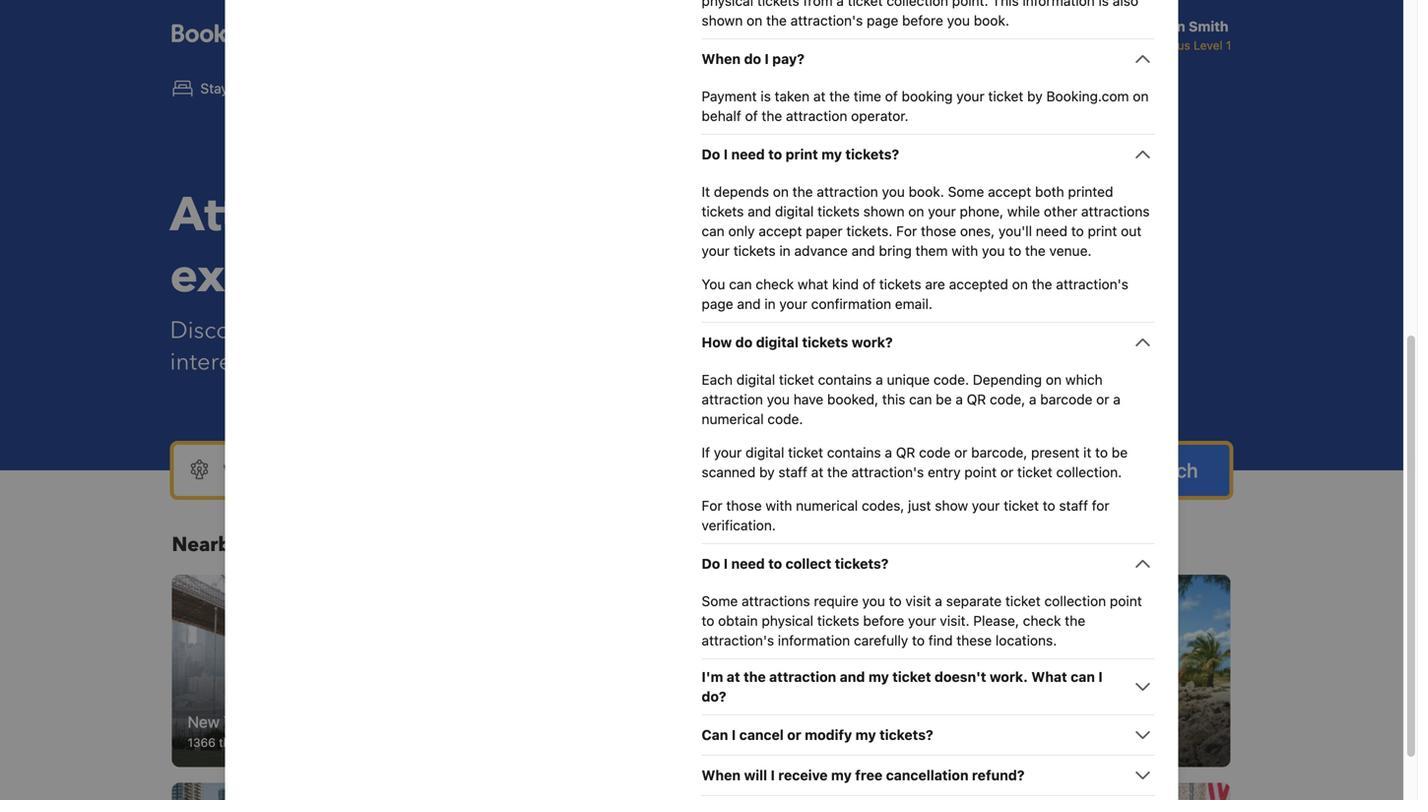Task type: describe. For each thing, give the bounding box(es) containing it.
tickets? inside dropdown button
[[835, 556, 889, 572]]

things for york
[[219, 736, 253, 750]]

new york 1366 things to do
[[188, 713, 285, 750]]

digital inside it depends on the attraction you book. some accept both printed tickets and digital tickets shown on your phone, while other attractions can only accept paper tickets. for those ones, you'll need to print out your tickets in advance and bring them with you to the venue.
[[775, 203, 814, 220]]

email.
[[895, 296, 933, 312]]

point inside if your digital ticket contains a qr code or barcode, present it to be scanned by staff at the attraction's entry point or ticket collection.
[[965, 464, 997, 481]]

can i cancel or modify my tickets? button
[[702, 724, 1155, 748]]

to inside "dropdown button"
[[769, 146, 782, 163]]

to down you'll
[[1009, 243, 1022, 259]]

airport
[[827, 80, 871, 97]]

find
[[929, 633, 953, 649]]

need inside it depends on the attraction you book. some accept both printed tickets and digital tickets shown on your phone, while other attractions can only accept paper tickets. for those ones, you'll need to print out your tickets in advance and bring them with you to the venue.
[[1036, 223, 1068, 239]]

entry
[[928, 464, 961, 481]]

the inside you can check what kind of tickets are accepted on the attraction's page and in your confirmation email.
[[1032, 276, 1053, 293]]

how do digital tickets work?
[[702, 334, 893, 351]]

other
[[1044, 203, 1078, 220]]

unique
[[887, 372, 930, 388]]

do inside dropdown button
[[744, 51, 762, 67]]

how do digital tickets work? element
[[702, 355, 1155, 536]]

tickets inside you can check what kind of tickets are accepted on the attraction's page and in your confirmation email.
[[880, 276, 922, 293]]

the left time
[[830, 88, 850, 104]]

page
[[702, 296, 734, 312]]

search
[[1136, 459, 1198, 482]]

the inside the some attractions require you to visit a separate ticket collection point to obtain physical tickets before your visit. please, check the attraction's information carefully to find these locations.
[[1065, 613, 1086, 629]]

some inside the some attractions require you to visit a separate ticket collection point to obtain physical tickets before your visit. please, check the attraction's information carefully to find these locations.
[[702, 594, 738, 610]]

with inside it depends on the attraction you book. some accept both printed tickets and digital tickets shown on your phone, while other attractions can only accept paper tickets. for those ones, you'll need to print out your tickets in advance and bring them with you to the venue.
[[952, 243, 979, 259]]

can
[[702, 728, 728, 744]]

staff inside for those with numerical codes, just show your ticket to staff for verification.
[[1059, 498, 1089, 514]]

some attractions require you to visit a separate ticket collection point to obtain physical tickets before your visit. please, check the attraction's information carefully to find these locations.
[[702, 594, 1143, 649]]

if
[[702, 445, 710, 461]]

to inside key west 214 things to do
[[965, 736, 977, 750]]

be inside the each digital ticket contains a unique code. depending on which attraction you have booked, this can be a qr code, a barcode or a numerical code.
[[936, 392, 952, 408]]

digital inside if your digital ticket contains a qr code or barcode, present it to be scanned by staff at the attraction's entry point or ticket collection.
[[746, 445, 785, 461]]

in inside you can check what kind of tickets are accepted on the attraction's page and in your confirmation email.
[[765, 296, 776, 312]]

i left pay?
[[765, 51, 769, 67]]

booking.com image
[[172, 24, 314, 47]]

attraction's inside the some attractions require you to visit a separate ticket collection point to obtain physical tickets before your visit. please, check the attraction's information carefully to find these locations.
[[702, 633, 774, 649]]

a left code,
[[956, 392, 963, 408]]

new
[[188, 713, 220, 732]]

i inside the i'm at the attraction and my ticket doesn't work. what can i do?
[[1099, 669, 1103, 686]]

qr inside the each digital ticket contains a unique code. depending on which attraction you have booked, this can be a qr code, a barcode or a numerical code.
[[967, 392, 986, 408]]

require
[[814, 594, 859, 610]]

key
[[904, 713, 930, 732]]

your inside the some attractions require you to visit a separate ticket collection point to obtain physical tickets before your visit. please, check the attraction's information carefully to find these locations.
[[908, 613, 936, 629]]

new
[[270, 315, 315, 347]]

attraction's inside if your digital ticket contains a qr code or barcode, present it to be scanned by staff at the attraction's entry point or ticket collection.
[[852, 464, 924, 481]]

tickets down it
[[702, 203, 744, 220]]

tickets.
[[847, 223, 893, 239]]

i right can on the bottom of the page
[[732, 728, 736, 744]]

before
[[863, 613, 905, 629]]

0 vertical spatial accept
[[988, 184, 1032, 200]]

on inside you can check what kind of tickets are accepted on the attraction's page and in your confirmation email.
[[1012, 276, 1028, 293]]

do i need to collect tickets? button
[[702, 553, 1155, 576]]

when do i pay? button
[[702, 47, 1155, 71]]

check inside the some attractions require you to visit a separate ticket collection point to obtain physical tickets before your visit. please, check the attraction's information carefully to find these locations.
[[1023, 613, 1061, 629]]

phone,
[[960, 203, 1004, 220]]

ticket inside the some attractions require you to visit a separate ticket collection point to obtain physical tickets before your visit. please, check the attraction's information carefully to find these locations.
[[1006, 594, 1041, 610]]

by inside payment is taken at the time of booking your ticket by booking.com on behalf of the attraction operator.
[[1028, 88, 1043, 104]]

when do i pay?
[[702, 51, 805, 67]]

taken
[[775, 88, 810, 104]]

i down verification.
[[724, 556, 728, 572]]

nearby
[[172, 532, 242, 559]]

staff inside if your digital ticket contains a qr code or barcode, present it to be scanned by staff at the attraction's entry point or ticket collection.
[[779, 464, 808, 481]]

you down ones,
[[982, 243, 1005, 259]]

each
[[702, 372, 733, 388]]

airport taxis
[[827, 80, 905, 97]]

or down barcode,
[[1001, 464, 1014, 481]]

it
[[702, 184, 710, 200]]

code,
[[990, 392, 1026, 408]]

a right 'barcode' at the right of page
[[1114, 392, 1121, 408]]

present
[[1032, 445, 1080, 461]]

214
[[904, 736, 924, 750]]

discover
[[170, 315, 264, 347]]

numerical inside the each digital ticket contains a unique code. depending on which attraction you have booked, this can be a qr code, a barcode or a numerical code.
[[702, 411, 764, 428]]

your inside if your digital ticket contains a qr code or barcode, present it to be scanned by staff at the attraction's entry point or ticket collection.
[[714, 445, 742, 461]]

i'm
[[702, 669, 723, 686]]

attractions, activities and experiences discover new attractions and experiences to match your interests and travel style
[[170, 183, 771, 379]]

on down book.
[[909, 203, 925, 220]]

show
[[935, 498, 968, 514]]

ones,
[[960, 223, 995, 239]]

code
[[919, 445, 951, 461]]

please,
[[974, 613, 1020, 629]]

visit
[[906, 594, 932, 610]]

attraction's inside you can check what kind of tickets are accepted on the attraction's page and in your confirmation email.
[[1056, 276, 1129, 293]]

a right code,
[[1029, 392, 1037, 408]]

free
[[855, 768, 883, 784]]

need for do i need to print my tickets?
[[732, 146, 765, 163]]

cancel
[[740, 728, 784, 744]]

paper
[[806, 223, 843, 239]]

payment is taken at the time of booking your ticket by booking.com on behalf of the attraction operator.
[[702, 88, 1149, 124]]

collection.
[[1057, 464, 1122, 481]]

both
[[1035, 184, 1065, 200]]

need for do i need to collect tickets?
[[732, 556, 765, 572]]

it
[[1084, 445, 1092, 461]]

key west image
[[888, 575, 1231, 768]]

payment
[[702, 88, 757, 104]]

things for west
[[928, 736, 962, 750]]

and left travel
[[267, 346, 308, 379]]

collect
[[786, 556, 832, 572]]

ticket down have
[[788, 445, 824, 461]]

tickets down only
[[734, 243, 776, 259]]

or inside "dropdown button"
[[787, 728, 802, 744]]

depends
[[714, 184, 769, 200]]

barcode,
[[972, 445, 1028, 461]]

do for do i need to collect tickets?
[[702, 556, 720, 572]]

attractions,
[[170, 183, 433, 248]]

booking
[[902, 88, 953, 104]]

collection
[[1045, 594, 1106, 610]]

modify
[[805, 728, 852, 744]]

my left free at bottom
[[831, 768, 852, 784]]

0 vertical spatial of
[[885, 88, 898, 104]]

contains inside if your digital ticket contains a qr code or barcode, present it to be scanned by staff at the attraction's entry point or ticket collection.
[[827, 445, 881, 461]]

and inside the i'm at the attraction and my ticket doesn't work. what can i do?
[[840, 669, 865, 686]]

operator.
[[851, 108, 909, 124]]

do i need to print my tickets?
[[702, 146, 900, 163]]

a inside the some attractions require you to visit a separate ticket collection point to obtain physical tickets before your visit. please, check the attraction's information carefully to find these locations.
[[935, 594, 943, 610]]

you up shown
[[882, 184, 905, 200]]

on inside payment is taken at the time of booking your ticket by booking.com on behalf of the attraction operator.
[[1133, 88, 1149, 104]]

attractions inside attractions, activities and experiences discover new attractions and experiences to match your interests and travel style
[[321, 315, 433, 347]]

print inside it depends on the attraction you book. some accept both printed tickets and digital tickets shown on your phone, while other attractions can only accept paper tickets. for those ones, you'll need to print out your tickets in advance and bring them with you to the venue.
[[1088, 223, 1117, 239]]

at inside the i'm at the attraction and my ticket doesn't work. what can i do?
[[727, 669, 740, 686]]

can inside it depends on the attraction you book. some accept both printed tickets and digital tickets shown on your phone, while other attractions can only accept paper tickets. for those ones, you'll need to print out your tickets in advance and bring them with you to the venue.
[[702, 223, 725, 239]]

i inside "dropdown button"
[[724, 146, 728, 163]]

numerical inside for those with numerical codes, just show your ticket to staff for verification.
[[796, 498, 858, 514]]

you
[[702, 276, 726, 293]]

print inside "dropdown button"
[[786, 146, 818, 163]]

them
[[916, 243, 948, 259]]

tickets? for print
[[846, 146, 900, 163]]

your inside attractions, activities and experiences discover new attractions and experiences to match your interests and travel style
[[723, 315, 771, 347]]

the inside the i'm at the attraction and my ticket doesn't work. what can i do?
[[744, 669, 766, 686]]

point inside the some attractions require you to visit a separate ticket collection point to obtain physical tickets before your visit. please, check the attraction's information carefully to find these locations.
[[1110, 594, 1143, 610]]

new york image
[[172, 575, 514, 768]]

miami image
[[530, 784, 873, 801]]

key west 214 things to do
[[904, 713, 994, 750]]

with inside for those with numerical codes, just show your ticket to staff for verification.
[[766, 498, 792, 514]]

contains inside the each digital ticket contains a unique code. depending on which attraction you have booked, this can be a qr code, a barcode or a numerical code.
[[818, 372, 872, 388]]

your inside payment is taken at the time of booking your ticket by booking.com on behalf of the attraction operator.
[[957, 88, 985, 104]]

ticket inside for those with numerical codes, just show your ticket to staff for verification.
[[1004, 498, 1039, 514]]

advance
[[795, 243, 848, 259]]

the down is
[[762, 108, 782, 124]]

are
[[925, 276, 946, 293]]

by inside if your digital ticket contains a qr code or barcode, present it to be scanned by staff at the attraction's entry point or ticket collection.
[[760, 464, 775, 481]]

at inside if your digital ticket contains a qr code or barcode, present it to be scanned by staff at the attraction's entry point or ticket collection.
[[811, 464, 824, 481]]

locations.
[[996, 633, 1057, 649]]

barcode
[[1041, 392, 1093, 408]]

attractions link
[[648, 67, 779, 110]]

pay?
[[773, 51, 805, 67]]

to inside if your digital ticket contains a qr code or barcode, present it to be scanned by staff at the attraction's entry point or ticket collection.
[[1096, 445, 1108, 461]]

the down you'll
[[1025, 243, 1046, 259]]

0 vertical spatial code.
[[934, 372, 969, 388]]

taxis
[[875, 80, 905, 97]]

i right will
[[771, 768, 775, 784]]

is
[[761, 88, 771, 104]]

your down book.
[[928, 203, 956, 220]]

time
[[854, 88, 882, 104]]

or up entry
[[955, 445, 968, 461]]

destinations
[[247, 532, 364, 559]]

do?
[[702, 689, 727, 705]]

0 horizontal spatial accept
[[759, 223, 802, 239]]

while
[[1008, 203, 1040, 220]]

my for modify
[[856, 728, 876, 744]]

attraction inside the each digital ticket contains a unique code. depending on which attraction you have booked, this can be a qr code, a barcode or a numerical code.
[[702, 392, 763, 408]]

to inside for those with numerical codes, just show your ticket to staff for verification.
[[1043, 498, 1056, 514]]

san diego image
[[172, 784, 514, 801]]

do inside new york 1366 things to do
[[271, 736, 285, 750]]

travel
[[314, 346, 373, 379]]

stays link
[[156, 67, 252, 110]]

i'm at the attraction and my ticket doesn't work. what can i do? button
[[702, 668, 1155, 707]]

codes,
[[862, 498, 905, 514]]

the down the do i need to print my tickets?
[[793, 184, 813, 200]]

ticket inside the i'm at the attraction and my ticket doesn't work. what can i do?
[[893, 669, 931, 686]]

to up before
[[889, 594, 902, 610]]

booked,
[[827, 392, 879, 408]]

and right style
[[439, 315, 480, 347]]



Task type: vqa. For each thing, say whether or not it's contained in the screenshot.
15
no



Task type: locate. For each thing, give the bounding box(es) containing it.
tickets? up require
[[835, 556, 889, 572]]

check inside you can check what kind of tickets are accepted on the attraction's page and in your confirmation email.
[[756, 276, 794, 293]]

you inside the some attractions require you to visit a separate ticket collection point to obtain physical tickets before your visit. please, check the attraction's information carefully to find these locations.
[[863, 594, 886, 610]]

0 vertical spatial at
[[814, 88, 826, 104]]

accept up while
[[988, 184, 1032, 200]]

1 vertical spatial numerical
[[796, 498, 858, 514]]

qr left code at the right bottom of page
[[896, 445, 916, 461]]

obtain
[[718, 613, 758, 629]]

i right what
[[1099, 669, 1103, 686]]

those inside for those with numerical codes, just show your ticket to staff for verification.
[[726, 498, 762, 514]]

1 vertical spatial when
[[702, 768, 741, 784]]

1 horizontal spatial things
[[928, 736, 962, 750]]

ticket down present
[[1018, 464, 1053, 481]]

1 horizontal spatial attractions
[[742, 594, 810, 610]]

when for when do i pay?
[[702, 51, 741, 67]]

1 horizontal spatial in
[[780, 243, 791, 259]]

0 horizontal spatial those
[[726, 498, 762, 514]]

new orleans image
[[888, 784, 1231, 801]]

print left out at the top
[[1088, 223, 1117, 239]]

my inside "dropdown button"
[[822, 146, 842, 163]]

0 vertical spatial attractions
[[1082, 203, 1150, 220]]

kind
[[832, 276, 859, 293]]

need down verification.
[[732, 556, 765, 572]]

0 horizontal spatial attraction's
[[702, 633, 774, 649]]

bring
[[879, 243, 912, 259]]

you left have
[[767, 392, 790, 408]]

i
[[765, 51, 769, 67], [724, 146, 728, 163], [724, 556, 728, 572], [1099, 669, 1103, 686], [732, 728, 736, 744], [771, 768, 775, 784]]

staff left for
[[1059, 498, 1089, 514]]

and down tickets.
[[852, 243, 875, 259]]

attraction inside it depends on the attraction you book. some accept both printed tickets and digital tickets shown on your phone, while other attractions can only accept paper tickets. for those ones, you'll need to print out your tickets in advance and bring them with you to the venue.
[[817, 184, 879, 200]]

be right it
[[1112, 445, 1128, 461]]

with up verification.
[[766, 498, 792, 514]]

attractions up physical
[[742, 594, 810, 610]]

ticket down barcode,
[[1004, 498, 1039, 514]]

you up before
[[863, 594, 886, 610]]

to left obtain
[[702, 613, 715, 629]]

do right '1366'
[[271, 736, 285, 750]]

how
[[702, 334, 732, 351]]

need up 'depends'
[[732, 146, 765, 163]]

my for print
[[822, 146, 842, 163]]

2 vertical spatial at
[[727, 669, 740, 686]]

at inside payment is taken at the time of booking your ticket by booking.com on behalf of the attraction operator.
[[814, 88, 826, 104]]

1 horizontal spatial qr
[[967, 392, 986, 408]]

the down booked,
[[827, 464, 848, 481]]

your inside you can check what kind of tickets are accepted on the attraction's page and in your confirmation email.
[[780, 296, 808, 312]]

1 vertical spatial with
[[766, 498, 792, 514]]

separate
[[946, 594, 1002, 610]]

print down taken
[[786, 146, 818, 163]]

qr left code,
[[967, 392, 986, 408]]

search button
[[1105, 445, 1230, 496]]

0 vertical spatial staff
[[779, 464, 808, 481]]

confirmation
[[811, 296, 892, 312]]

1 vertical spatial at
[[811, 464, 824, 481]]

to inside attractions, activities and experiences discover new attractions and experiences to match your interests and travel style
[[623, 315, 645, 347]]

these
[[957, 633, 992, 649]]

do i need to collect tickets?
[[702, 556, 889, 572]]

can i cancel or modify my tickets?
[[702, 728, 934, 744]]

and inside you can check what kind of tickets are accepted on the attraction's page and in your confirmation email.
[[737, 296, 761, 312]]

a
[[876, 372, 883, 388], [956, 392, 963, 408], [1029, 392, 1037, 408], [1114, 392, 1121, 408], [885, 445, 893, 461], [935, 594, 943, 610]]

do up refund? at the bottom of page
[[980, 736, 994, 750]]

1 horizontal spatial attraction's
[[852, 464, 924, 481]]

2 horizontal spatial attractions
[[1082, 203, 1150, 220]]

things inside new york 1366 things to do
[[219, 736, 253, 750]]

2 vertical spatial attraction's
[[702, 633, 774, 649]]

my inside the i'm at the attraction and my ticket doesn't work. what can i do?
[[869, 669, 889, 686]]

nearby destinations
[[172, 532, 364, 559]]

for those with numerical codes, just show your ticket to staff for verification.
[[702, 498, 1110, 534]]

2 vertical spatial tickets?
[[880, 728, 934, 744]]

0 horizontal spatial be
[[936, 392, 952, 408]]

0 vertical spatial print
[[786, 146, 818, 163]]

tickets? for modify
[[880, 728, 934, 744]]

1 vertical spatial do
[[702, 556, 720, 572]]

this
[[883, 392, 906, 408]]

a up this
[[876, 372, 883, 388]]

ticket up key
[[893, 669, 931, 686]]

tickets? inside "dropdown button"
[[846, 146, 900, 163]]

west
[[934, 713, 971, 732]]

how do digital tickets work? button
[[702, 331, 1155, 355]]

0 horizontal spatial things
[[219, 736, 253, 750]]

some up the phone,
[[948, 184, 985, 200]]

point
[[965, 464, 997, 481], [1110, 594, 1143, 610]]

ticket inside payment is taken at the time of booking your ticket by booking.com on behalf of the attraction operator.
[[989, 88, 1024, 104]]

point down barcode,
[[965, 464, 997, 481]]

with
[[952, 243, 979, 259], [766, 498, 792, 514]]

airport taxis link
[[783, 67, 922, 110]]

contains up booked,
[[818, 372, 872, 388]]

attraction down the each at top
[[702, 392, 763, 408]]

or
[[1097, 392, 1110, 408], [955, 445, 968, 461], [1001, 464, 1014, 481], [787, 728, 802, 744]]

work?
[[852, 334, 893, 351]]

digital inside how do digital tickets work? dropdown button
[[756, 334, 799, 351]]

with down ones,
[[952, 243, 979, 259]]

digital right the each at top
[[737, 372, 775, 388]]

printed
[[1068, 184, 1114, 200]]

1 horizontal spatial check
[[1023, 613, 1061, 629]]

check
[[756, 276, 794, 293], [1023, 613, 1061, 629]]

attraction inside the i'm at the attraction and my ticket doesn't work. what can i do?
[[769, 669, 837, 686]]

do inside "dropdown button"
[[702, 146, 720, 163]]

in left advance
[[780, 243, 791, 259]]

experiences
[[170, 244, 449, 309], [486, 315, 617, 347]]

1 vertical spatial need
[[1036, 223, 1068, 239]]

what
[[1032, 669, 1068, 686]]

stays
[[200, 80, 235, 97]]

on right booking.com in the top right of the page
[[1133, 88, 1149, 104]]

when inside "dropdown button"
[[702, 768, 741, 784]]

ticket
[[989, 88, 1024, 104], [779, 372, 814, 388], [788, 445, 824, 461], [1018, 464, 1053, 481], [1004, 498, 1039, 514], [1006, 594, 1041, 610], [893, 669, 931, 686]]

things down west
[[928, 736, 962, 750]]

point right collection
[[1110, 594, 1143, 610]]

on inside the each digital ticket contains a unique code. depending on which attraction you have booked, this can be a qr code, a barcode or a numerical code.
[[1046, 372, 1062, 388]]

0 horizontal spatial qr
[[896, 445, 916, 461]]

numerical left the codes,
[[796, 498, 858, 514]]

1 horizontal spatial for
[[897, 223, 917, 239]]

2 vertical spatial of
[[863, 276, 876, 293]]

1 vertical spatial attraction's
[[852, 464, 924, 481]]

0 vertical spatial do
[[702, 146, 720, 163]]

1 horizontal spatial numerical
[[796, 498, 858, 514]]

attraction down taken
[[786, 108, 848, 124]]

attractions inside the some attractions require you to visit a separate ticket collection point to obtain physical tickets before your visit. please, check the attraction's information carefully to find these locations.
[[742, 594, 810, 610]]

0 horizontal spatial in
[[765, 296, 776, 312]]

have
[[794, 392, 824, 408]]

of inside you can check what kind of tickets are accepted on the attraction's page and in your confirmation email.
[[863, 276, 876, 293]]

of up operator.
[[885, 88, 898, 104]]

0 horizontal spatial point
[[965, 464, 997, 481]]

some inside it depends on the attraction you book. some accept both printed tickets and digital tickets shown on your phone, while other attractions can only accept paper tickets. for those ones, you'll need to print out your tickets in advance and bring them with you to the venue.
[[948, 184, 985, 200]]

0 vertical spatial for
[[897, 223, 917, 239]]

to
[[769, 146, 782, 163], [1072, 223, 1084, 239], [1009, 243, 1022, 259], [623, 315, 645, 347], [1096, 445, 1108, 461], [1043, 498, 1056, 514], [769, 556, 782, 572], [889, 594, 902, 610], [702, 613, 715, 629], [912, 633, 925, 649], [257, 736, 268, 750], [965, 736, 977, 750]]

you can check what kind of tickets are accepted on the attraction's page and in your confirmation email.
[[702, 276, 1129, 312]]

1 horizontal spatial experiences
[[486, 315, 617, 347]]

1 vertical spatial staff
[[1059, 498, 1089, 514]]

at right taken
[[814, 88, 826, 104]]

0 horizontal spatial staff
[[779, 464, 808, 481]]

ticket inside the each digital ticket contains a unique code. depending on which attraction you have booked, this can be a qr code, a barcode or a numerical code.
[[779, 372, 814, 388]]

0 vertical spatial by
[[1028, 88, 1043, 104]]

you inside the each digital ticket contains a unique code. depending on which attraction you have booked, this can be a qr code, a barcode or a numerical code.
[[767, 392, 790, 408]]

on right 'depends'
[[773, 184, 789, 200]]

on right accepted
[[1012, 276, 1028, 293]]

0 vertical spatial check
[[756, 276, 794, 293]]

physical
[[762, 613, 814, 629]]

code. down have
[[768, 411, 803, 428]]

1 vertical spatial code.
[[768, 411, 803, 428]]

and up only
[[748, 203, 772, 220]]

refund?
[[972, 768, 1025, 784]]

what
[[798, 276, 829, 293]]

and down carefully
[[840, 669, 865, 686]]

1 vertical spatial point
[[1110, 594, 1143, 610]]

and right page
[[737, 296, 761, 312]]

to inside new york 1366 things to do
[[257, 736, 268, 750]]

0 vertical spatial point
[[965, 464, 997, 481]]

digital right the how
[[756, 334, 799, 351]]

0 horizontal spatial for
[[702, 498, 723, 514]]

for inside it depends on the attraction you book. some accept both printed tickets and digital tickets shown on your phone, while other attractions can only accept paper tickets. for those ones, you'll need to print out your tickets in advance and bring them with you to the venue.
[[897, 223, 917, 239]]

be inside if your digital ticket contains a qr code or barcode, present it to be scanned by staff at the attraction's entry point or ticket collection.
[[1112, 445, 1128, 461]]

0 vertical spatial when
[[702, 51, 741, 67]]

1 when from the top
[[702, 51, 741, 67]]

your right show
[[972, 498, 1000, 514]]

attractions inside it depends on the attraction you book. some accept both printed tickets and digital tickets shown on your phone, while other attractions can only accept paper tickets. for those ones, you'll need to print out your tickets in advance and bring them with you to the venue.
[[1082, 203, 1150, 220]]

0 vertical spatial attraction's
[[1056, 276, 1129, 293]]

tickets up "paper"
[[818, 203, 860, 220]]

shown
[[864, 203, 905, 220]]

your right booking at the top right of the page
[[957, 88, 985, 104]]

1 things from the left
[[219, 736, 253, 750]]

can inside the i'm at the attraction and my ticket doesn't work. what can i do?
[[1071, 669, 1095, 686]]

las vegas image
[[530, 575, 873, 768]]

receive
[[779, 768, 828, 784]]

1 horizontal spatial point
[[1110, 594, 1143, 610]]

of down payment
[[745, 108, 758, 124]]

those up verification.
[[726, 498, 762, 514]]

of
[[885, 88, 898, 104], [745, 108, 758, 124], [863, 276, 876, 293]]

1 vertical spatial check
[[1023, 613, 1061, 629]]

2 horizontal spatial attraction's
[[1056, 276, 1129, 293]]

0 vertical spatial experiences
[[170, 244, 449, 309]]

do right the how
[[736, 334, 753, 351]]

at down have
[[811, 464, 824, 481]]

numerical
[[702, 411, 764, 428], [796, 498, 858, 514]]

ticket up have
[[779, 372, 814, 388]]

1 vertical spatial some
[[702, 594, 738, 610]]

accept right only
[[759, 223, 802, 239]]

ticket right booking at the top right of the page
[[989, 88, 1024, 104]]

1 horizontal spatial some
[[948, 184, 985, 200]]

0 vertical spatial qr
[[967, 392, 986, 408]]

for up verification.
[[702, 498, 723, 514]]

for
[[1092, 498, 1110, 514]]

do for do i need to print my tickets?
[[702, 146, 720, 163]]

0 horizontal spatial some
[[702, 594, 738, 610]]

1 vertical spatial those
[[726, 498, 762, 514]]

for inside for those with numerical codes, just show your ticket to staff for verification.
[[702, 498, 723, 514]]

need inside dropdown button
[[732, 556, 765, 572]]

at
[[814, 88, 826, 104], [811, 464, 824, 481], [727, 669, 740, 686]]

on up 'barcode' at the right of page
[[1046, 372, 1062, 388]]

tickets up email.
[[880, 276, 922, 293]]

the inside if your digital ticket contains a qr code or barcode, present it to be scanned by staff at the attraction's entry point or ticket collection.
[[827, 464, 848, 481]]

can down unique
[[909, 392, 932, 408]]

to right '1366'
[[257, 736, 268, 750]]

1 vertical spatial by
[[760, 464, 775, 481]]

1 vertical spatial of
[[745, 108, 758, 124]]

qr
[[967, 392, 986, 408], [896, 445, 916, 461]]

to up venue.
[[1072, 223, 1084, 239]]

in inside it depends on the attraction you book. some accept both printed tickets and digital tickets shown on your phone, while other attractions can only accept paper tickets. for those ones, you'll need to print out your tickets in advance and bring them with you to the venue.
[[780, 243, 791, 259]]

1 vertical spatial be
[[1112, 445, 1128, 461]]

in up how do digital tickets work?
[[765, 296, 776, 312]]

you'll
[[999, 223, 1032, 239]]

do inside key west 214 things to do
[[980, 736, 994, 750]]

or right cancel
[[787, 728, 802, 744]]

at right i'm
[[727, 669, 740, 686]]

check left what
[[756, 276, 794, 293]]

in
[[780, 243, 791, 259], [765, 296, 776, 312]]

attraction up shown
[[817, 184, 879, 200]]

0 vertical spatial numerical
[[702, 411, 764, 428]]

numerical down the each at top
[[702, 411, 764, 428]]

0 horizontal spatial of
[[745, 108, 758, 124]]

work.
[[990, 669, 1028, 686]]

print
[[786, 146, 818, 163], [1088, 223, 1117, 239]]

0 horizontal spatial attractions
[[321, 315, 433, 347]]

things inside key west 214 things to do
[[928, 736, 962, 750]]

be
[[936, 392, 952, 408], [1112, 445, 1128, 461]]

0 vertical spatial in
[[780, 243, 791, 259]]

0 horizontal spatial experiences
[[170, 244, 449, 309]]

2 vertical spatial attractions
[[742, 594, 810, 610]]

1 do from the top
[[702, 146, 720, 163]]

0 vertical spatial some
[[948, 184, 985, 200]]

0 vertical spatial with
[[952, 243, 979, 259]]

1 horizontal spatial by
[[1028, 88, 1043, 104]]

1 horizontal spatial staff
[[1059, 498, 1089, 514]]

a inside if your digital ticket contains a qr code or barcode, present it to be scanned by staff at the attraction's entry point or ticket collection.
[[885, 445, 893, 461]]

attraction down information
[[769, 669, 837, 686]]

out
[[1121, 223, 1142, 239]]

digital inside the each digital ticket contains a unique code. depending on which attraction you have booked, this can be a qr code, a barcode or a numerical code.
[[737, 372, 775, 388]]

accepted
[[949, 276, 1009, 293]]

do left pay?
[[744, 51, 762, 67]]

book.
[[909, 184, 945, 200]]

1 vertical spatial tickets?
[[835, 556, 889, 572]]

when left will
[[702, 768, 741, 784]]

behalf
[[702, 108, 742, 124]]

to left find
[[912, 633, 925, 649]]

when up attractions
[[702, 51, 741, 67]]

0 vertical spatial those
[[921, 223, 957, 239]]

0 vertical spatial contains
[[818, 372, 872, 388]]

2 vertical spatial need
[[732, 556, 765, 572]]

when inside dropdown button
[[702, 51, 741, 67]]

can inside the each digital ticket contains a unique code. depending on which attraction you have booked, this can be a qr code, a barcode or a numerical code.
[[909, 392, 932, 408]]

attraction inside payment is taken at the time of booking your ticket by booking.com on behalf of the attraction operator.
[[786, 108, 848, 124]]

0 horizontal spatial by
[[760, 464, 775, 481]]

tickets down confirmation
[[802, 334, 849, 351]]

tickets?
[[846, 146, 900, 163], [835, 556, 889, 572], [880, 728, 934, 744]]

2 do from the top
[[702, 556, 720, 572]]

1 vertical spatial in
[[765, 296, 776, 312]]

verification.
[[702, 518, 776, 534]]

0 vertical spatial be
[[936, 392, 952, 408]]

i down behalf
[[724, 146, 728, 163]]

your up scanned
[[714, 445, 742, 461]]

activities
[[444, 183, 650, 248]]

attractions right 'new'
[[321, 315, 433, 347]]

0 vertical spatial tickets?
[[846, 146, 900, 163]]

1 vertical spatial accept
[[759, 223, 802, 239]]

1 vertical spatial attractions
[[321, 315, 433, 347]]

carefully
[[854, 633, 909, 649]]

0 horizontal spatial check
[[756, 276, 794, 293]]

each digital ticket contains a unique code. depending on which attraction you have booked, this can be a qr code, a barcode or a numerical code.
[[702, 372, 1121, 428]]

or inside the each digital ticket contains a unique code. depending on which attraction you have booked, this can be a qr code, a barcode or a numerical code.
[[1097, 392, 1110, 408]]

tickets inside the some attractions require you to visit a separate ticket collection point to obtain physical tickets before your visit. please, check the attraction's information carefully to find these locations.
[[817, 613, 860, 629]]

tickets inside dropdown button
[[802, 334, 849, 351]]

or down which
[[1097, 392, 1110, 408]]

you
[[882, 184, 905, 200], [982, 243, 1005, 259], [767, 392, 790, 408], [863, 594, 886, 610]]

1 vertical spatial experiences
[[486, 315, 617, 347]]

i'm at the attraction and my ticket doesn't work. what can i do?
[[702, 669, 1103, 705]]

1 vertical spatial contains
[[827, 445, 881, 461]]

0 horizontal spatial print
[[786, 146, 818, 163]]

your inside for those with numerical codes, just show your ticket to staff for verification.
[[972, 498, 1000, 514]]

my right modify
[[856, 728, 876, 744]]

2 horizontal spatial of
[[885, 88, 898, 104]]

do inside dropdown button
[[736, 334, 753, 351]]

on
[[1133, 88, 1149, 104], [773, 184, 789, 200], [909, 203, 925, 220], [1012, 276, 1028, 293], [1046, 372, 1062, 388]]

a left code at the right bottom of page
[[885, 445, 893, 461]]

0 horizontal spatial with
[[766, 498, 792, 514]]

2 things from the left
[[928, 736, 962, 750]]

1 vertical spatial qr
[[896, 445, 916, 461]]

ticket up please,
[[1006, 594, 1041, 610]]

0 horizontal spatial code.
[[768, 411, 803, 428]]

when for when will i receive my free cancellation refund?
[[702, 768, 741, 784]]

can left only
[[702, 223, 725, 239]]

cancellation
[[886, 768, 969, 784]]

it depends on the attraction you book. some accept both printed tickets and digital tickets shown on your phone, while other attractions can only accept paper tickets. for those ones, you'll need to print out your tickets in advance and bring them with you to the venue.
[[702, 184, 1150, 259]]

1 vertical spatial for
[[702, 498, 723, 514]]

need inside "dropdown button"
[[732, 146, 765, 163]]

the down venue.
[[1032, 276, 1053, 293]]

1 horizontal spatial code.
[[934, 372, 969, 388]]

qr inside if your digital ticket contains a qr code or barcode, present it to be scanned by staff at the attraction's entry point or ticket collection.
[[896, 445, 916, 461]]

1 horizontal spatial print
[[1088, 223, 1117, 239]]

only
[[729, 223, 755, 239]]

your down only
[[702, 243, 730, 259]]

visit.
[[940, 613, 970, 629]]

to left for
[[1043, 498, 1056, 514]]

be right this
[[936, 392, 952, 408]]

do inside dropdown button
[[702, 556, 720, 572]]

attraction's
[[1056, 276, 1129, 293], [852, 464, 924, 481], [702, 633, 774, 649]]

1 horizontal spatial be
[[1112, 445, 1128, 461]]

to right it
[[1096, 445, 1108, 461]]

digital up "paper"
[[775, 203, 814, 220]]

can right 'you'
[[729, 276, 752, 293]]

things
[[219, 736, 253, 750], [928, 736, 962, 750]]

do i need to print my tickets? element
[[702, 166, 1155, 314]]

of right kind
[[863, 276, 876, 293]]

1 vertical spatial print
[[1088, 223, 1117, 239]]

tickets? inside "dropdown button"
[[880, 728, 934, 744]]

1 horizontal spatial with
[[952, 243, 979, 259]]

0 vertical spatial need
[[732, 146, 765, 163]]

and up 'you'
[[661, 183, 748, 248]]

to down west
[[965, 736, 977, 750]]

my for and
[[869, 669, 889, 686]]

1 horizontal spatial of
[[863, 276, 876, 293]]

to inside dropdown button
[[769, 556, 782, 572]]

those inside it depends on the attraction you book. some accept both printed tickets and digital tickets shown on your phone, while other attractions can only accept paper tickets. for those ones, you'll need to print out your tickets in advance and bring them with you to the venue.
[[921, 223, 957, 239]]

can inside you can check what kind of tickets are accepted on the attraction's page and in your confirmation email.
[[729, 276, 752, 293]]

2 when from the top
[[702, 768, 741, 784]]

1 horizontal spatial those
[[921, 223, 957, 239]]

0 horizontal spatial numerical
[[702, 411, 764, 428]]

will
[[744, 768, 767, 784]]

do down verification.
[[702, 556, 720, 572]]

venue.
[[1050, 243, 1092, 259]]

1 horizontal spatial accept
[[988, 184, 1032, 200]]



